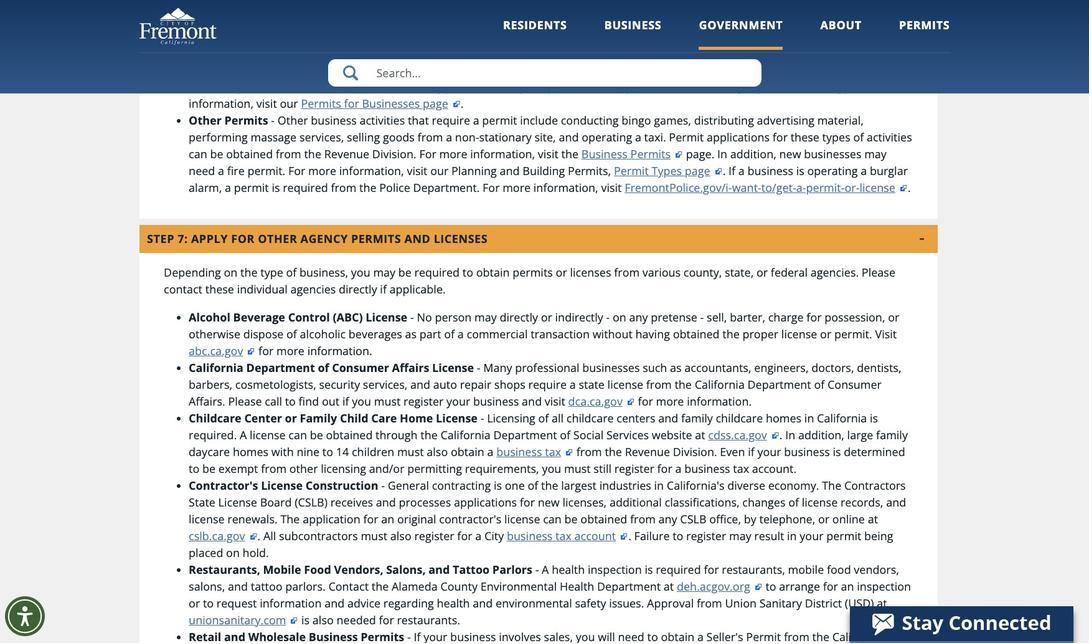 Task type: vqa. For each thing, say whether or not it's contained in the screenshot.
The Engineering Permits LINK
no



Task type: locate. For each thing, give the bounding box(es) containing it.
- left the no
[[411, 310, 414, 325]]

childcare up social at the bottom right of the page
[[567, 411, 614, 426]]

be down family
[[310, 427, 323, 442]]

1 vertical spatial these
[[205, 282, 234, 297]]

call
[[265, 394, 282, 409]]

required inside . if a business is operating a burglar alarm, a permit is required from the police department. for more information, visit
[[283, 180, 328, 195]]

cslb
[[681, 512, 707, 526]]

general
[[388, 478, 429, 493]]

0 vertical spatial require
[[432, 113, 470, 128]]

1 vertical spatial page
[[423, 96, 449, 111]]

health down county on the left
[[437, 596, 470, 611]]

for more information. for abc.ca.gov
[[256, 343, 372, 358]]

1 horizontal spatial that
[[408, 113, 429, 128]]

or left family
[[285, 411, 297, 426]]

required down sign
[[189, 62, 234, 77]]

on inside depending on the type of business, you may be required to obtain permits or licenses from various county, state, or federal agencies. please contact these individual agencies directly if applicable.
[[224, 265, 238, 280]]

0 horizontal spatial directly
[[339, 282, 377, 297]]

0 horizontal spatial visit our
[[257, 29, 298, 44]]

division. inside - other business activities that require a permit include conducting bingo games, distributing advertising material, performing massage services, selling goods from a non-stationary site, and operating a taxi. permit applications for these types of activities can be obtained from the revenue division. for more information, visit
[[373, 146, 417, 161]]

parlors
[[493, 562, 533, 577]]

be up business tax account link
[[565, 512, 578, 526]]

the down board
[[281, 512, 300, 526]]

2 vertical spatial permit
[[614, 163, 649, 178]]

2 vertical spatial can
[[543, 512, 562, 526]]

page down building
[[423, 96, 449, 111]]

to inside from the revenue division. even if your business is determined to be exempt from other licensing and/or permitting requirements, you must still register for a business tax account.
[[189, 461, 200, 476]]

1 horizontal spatial businesses
[[583, 360, 640, 375]]

childcare
[[567, 411, 614, 426], [716, 411, 763, 426]]

outside
[[587, 45, 626, 60]]

from inside - many professional businesses such as accountants, engineers, doctors, dentists, barbers, cosmetologists, security services, and auto repair shops require a state license from the california department of consumer affairs. please call to find out if you must register your business and visit
[[647, 377, 672, 392]]

0 vertical spatial page
[[535, 29, 560, 44]]

county
[[441, 579, 478, 594]]

1 vertical spatial services,
[[363, 377, 408, 392]]

permits,
[[418, 29, 461, 44], [568, 163, 611, 178]]

and inside and select building permit. when prompted under projects details, select signage as the work type. for more information, visit our
[[344, 79, 364, 94]]

a down the center
[[240, 427, 247, 442]]

childcare up cdss.ca.gov at the right bottom of the page
[[716, 411, 763, 426]]

to down daycare
[[189, 461, 200, 476]]

2 vertical spatial on
[[226, 545, 240, 560]]

license
[[366, 310, 408, 325], [432, 360, 474, 375], [436, 411, 478, 426], [261, 478, 303, 493], [218, 495, 257, 510]]

. inside . in addition, large family daycare homes with nine to 14 children must also obtain a
[[780, 427, 783, 442]]

beverages
[[349, 326, 402, 341]]

residents link
[[503, 17, 567, 50]]

1 horizontal spatial activities
[[867, 130, 913, 145]]

the inside . if a business is operating a burglar alarm, a permit is required from the police department. for more information, visit
[[360, 180, 377, 195]]

0 vertical spatial consumer
[[332, 360, 389, 375]]

is inside from the revenue division. even if your business is determined to be exempt from other licensing and/or permitting requirements, you must still register for a business tax account.
[[833, 444, 842, 459]]

0 horizontal spatial fremont.gov/citizenaccess link
[[189, 79, 341, 94]]

as inside and select building permit. when prompted under projects details, select signage as the work type. for more information, visit our
[[771, 79, 783, 94]]

of
[[854, 130, 864, 145], [286, 265, 297, 280], [287, 326, 297, 341], [444, 326, 455, 341], [318, 360, 329, 375], [815, 377, 825, 392], [539, 411, 549, 426], [560, 427, 571, 442], [528, 478, 539, 493], [789, 495, 799, 510]]

0 horizontal spatial these
[[205, 282, 234, 297]]

please inside - many professional businesses such as accountants, engineers, doctors, dentists, barbers, cosmetologists, security services, and auto repair shops require a state license from the california department of consumer affairs. please call to find out if you must register your business and visit
[[228, 394, 262, 409]]

is left one
[[494, 478, 502, 493]]

from left various
[[614, 265, 640, 280]]

2 horizontal spatial if
[[748, 444, 755, 459]]

you inside depending on the type of business, you may be required to obtain permits or licenses from various county, state, or federal agencies. please contact these individual agencies directly if applicable.
[[351, 265, 371, 280]]

0 horizontal spatial addition,
[[731, 146, 777, 161]]

0 horizontal spatial applications
[[454, 495, 517, 510]]

that up goods
[[408, 113, 429, 128]]

for more information. for dca.ca.gov
[[635, 394, 752, 409]]

1 vertical spatial visit our
[[407, 163, 449, 178]]

agency
[[301, 231, 348, 246]]

- for of
[[481, 411, 484, 426]]

subcontractors
[[279, 528, 358, 543]]

inspection inside to arrange for an inspection or to request information and advice regarding health and environmental safety issues. approval from union sanitary district (usd) at unionsanitary.com
[[858, 579, 912, 594]]

application
[[303, 512, 361, 526]]

information. up "california department of consumer affairs license" on the left bottom
[[308, 343, 372, 358]]

0 vertical spatial your
[[447, 394, 471, 409]]

in for page.
[[718, 146, 728, 161]]

work
[[806, 79, 832, 94]]

a down person
[[458, 326, 464, 341]]

deh.acgov.org link
[[677, 579, 763, 594]]

can up nine
[[289, 427, 307, 442]]

fremont.gov/citizenaccess
[[676, 12, 816, 27], [189, 79, 329, 94]]

information, inside '. for more information, visit our planning and building permits,'
[[189, 29, 254, 44]]

these
[[791, 130, 820, 145], [205, 282, 234, 297]]

1 vertical spatial in
[[655, 478, 664, 493]]

california department of consumer affairs license
[[189, 360, 474, 375]]

sign
[[464, 45, 485, 60], [695, 45, 716, 60], [531, 62, 553, 77]]

largest
[[562, 478, 597, 493]]

that left want on the top left
[[349, 45, 370, 60]]

account.
[[753, 461, 797, 476]]

0 vertical spatial these
[[791, 130, 820, 145]]

in inside - licensing of all childcare centers and family childcare homes in california is required. a license can be obtained through the california department of social services website at
[[805, 411, 815, 426]]

from down 'additional'
[[631, 512, 656, 526]]

be
[[210, 146, 223, 161], [399, 265, 412, 280], [310, 427, 323, 442], [202, 461, 216, 476], [565, 512, 578, 526]]

license inside - many professional businesses such as accountants, engineers, doctors, dentists, barbers, cosmetologists, security services, and auto repair shops require a state license from the california department of consumer affairs. please call to find out if you must register your business and visit
[[608, 377, 644, 392]]

your down auto at the left
[[447, 394, 471, 409]]

contractor's
[[189, 478, 258, 493]]

changes
[[743, 495, 786, 510]]

page for bottom 'permit types page' link
[[685, 163, 711, 178]]

california
[[189, 360, 244, 375], [695, 377, 745, 392], [818, 411, 868, 426], [441, 427, 491, 442]]

0 vertical spatial any
[[630, 310, 648, 325]]

0 vertical spatial permit.
[[445, 79, 483, 94]]

1 vertical spatial can
[[289, 427, 307, 442]]

may inside - no person may directly or indirectly - on any pretense - sell, barter, charge for possession, or otherwise dispose of alcoholic beverages as part of a commercial transaction without having obtained the proper license or permit. visit abc.ca.gov
[[475, 310, 497, 325]]

visit inside and select building permit. when prompted under projects details, select signage as the work type. for more information, visit our
[[257, 96, 277, 111]]

1 vertical spatial types
[[652, 163, 682, 178]]

0 horizontal spatial types
[[501, 29, 532, 44]]

if inside - many professional businesses such as accountants, engineers, doctors, dentists, barbers, cosmetologists, security services, and auto repair shops require a state license from the california department of consumer affairs. please call to find out if you must register your business and visit
[[343, 394, 349, 409]]

1 vertical spatial your
[[758, 444, 782, 459]]

licenses
[[570, 265, 612, 280]]

0 vertical spatial also
[[427, 444, 448, 459]]

federal
[[771, 265, 808, 280]]

if down cdss.ca.gov link
[[748, 444, 755, 459]]

permit for bottom 'permit types page' link
[[614, 163, 649, 178]]

business inside - many professional businesses such as accountants, engineers, doctors, dentists, barbers, cosmetologists, security services, and auto repair shops require a state license from the california department of consumer affairs. please call to find out if you must register your business and visit
[[473, 394, 519, 409]]

to inside . failure to register may result in your permit being placed on hold.
[[673, 528, 684, 543]]

register inside from the revenue division. even if your business is determined to be exempt from other licensing and/or permitting requirements, you must still register for a business tax account.
[[615, 461, 655, 476]]

for more information. up website
[[635, 394, 752, 409]]

be inside depending on the type of business, you may be required to obtain permits or licenses from various county, state, or federal agencies. please contact these individual agencies directly if applicable.
[[399, 265, 412, 280]]

permit. inside - no person may directly or indirectly - on any pretense - sell, barter, charge for possession, or otherwise dispose of alcoholic beverages as part of a commercial transaction without having obtained the proper license or permit. visit abc.ca.gov
[[835, 326, 873, 341]]

at inside - licensing of all childcare centers and family childcare homes in california is required. a license can be obtained through the california department of social services website at
[[695, 427, 706, 442]]

also inside . in addition, large family daycare homes with nine to 14 children must also obtain a
[[427, 444, 448, 459]]

information, inside - other business activities that require a permit include conducting bingo games, distributing advertising material, performing massage services, selling goods from a non-stationary site, and operating a taxi. permit applications for these types of activities can be obtained from the revenue division. for more information, visit
[[471, 146, 535, 161]]

permit inside - for businesses that want to display a sign that is visible from outside a building, a sign permit is required. permits are required for both permanent and temporary signs. to apply for a sign permit, visit the city's public permitting portal at fremont.gov/citizenaccess
[[719, 45, 754, 60]]

inspection up issues.
[[588, 562, 642, 577]]

business link
[[605, 17, 662, 50]]

state,
[[725, 265, 754, 280]]

or inside to arrange for an inspection or to request information and advice regarding health and environmental safety issues. approval from union sanitary district (usd) at unionsanitary.com
[[189, 596, 200, 611]]

consumer up security
[[332, 360, 389, 375]]

businesses up state
[[583, 360, 640, 375]]

business
[[311, 113, 357, 128], [748, 163, 794, 178], [473, 394, 519, 409], [497, 444, 542, 459], [785, 444, 830, 459], [685, 461, 731, 476], [507, 528, 553, 543]]

you inside - many professional businesses such as accountants, engineers, doctors, dentists, barbers, cosmetologists, security services, and auto repair shops require a state license from the california department of consumer affairs. please call to find out if you must register your business and visit
[[352, 394, 371, 409]]

0 vertical spatial on
[[224, 265, 238, 280]]

large
[[848, 427, 874, 442]]

0 horizontal spatial a
[[240, 427, 247, 442]]

2 vertical spatial page
[[685, 163, 711, 178]]

information, inside and select building permit. when prompted under projects details, select signage as the work type. for more information, visit our
[[189, 96, 254, 111]]

also down original
[[391, 528, 412, 543]]

0 horizontal spatial building
[[372, 29, 415, 44]]

failure
[[635, 528, 670, 543]]

apply
[[191, 231, 228, 246]]

0 horizontal spatial that
[[349, 45, 370, 60]]

other up type
[[258, 231, 297, 246]]

1 horizontal spatial homes
[[766, 411, 802, 426]]

of right type
[[286, 265, 297, 280]]

visit inside - for businesses that want to display a sign that is visible from outside a building, a sign permit is required. permits are required for both permanent and temporary signs. to apply for a sign permit, visit the city's public permitting portal at fremont.gov/citizenaccess
[[596, 62, 617, 77]]

0 vertical spatial information.
[[308, 343, 372, 358]]

permits inside - for businesses that want to display a sign that is visible from outside a building, a sign permit is required. permits are required for both permanent and temporary signs. to apply for a sign permit, visit the city's public permitting portal at fremont.gov/citizenaccess
[[819, 45, 859, 60]]

business up selling
[[311, 113, 357, 128]]

permitting up the signage
[[705, 62, 759, 77]]

of left all
[[539, 411, 549, 426]]

1 horizontal spatial consumer
[[828, 377, 882, 392]]

0 vertical spatial inspection
[[588, 562, 642, 577]]

1 vertical spatial division.
[[673, 444, 718, 459]]

1 horizontal spatial required.
[[768, 45, 816, 60]]

an
[[381, 512, 395, 526], [841, 579, 855, 594]]

license up dca.ca.gov link
[[608, 377, 644, 392]]

1 vertical spatial fremont.gov/citizenaccess link
[[189, 79, 341, 94]]

online
[[833, 512, 865, 526]]

revenue down services
[[625, 444, 671, 459]]

permit down games,
[[669, 130, 704, 145]]

1 horizontal spatial your
[[758, 444, 782, 459]]

information, up police
[[339, 163, 404, 178]]

your up account.
[[758, 444, 782, 459]]

licensing
[[321, 461, 366, 476]]

information, inside . if a business is operating a burglar alarm, a permit is required from the police department. for more information, visit
[[534, 180, 599, 195]]

burglar
[[870, 163, 908, 178]]

contact
[[164, 282, 203, 297]]

additional
[[610, 495, 662, 510]]

1 horizontal spatial applications
[[707, 130, 770, 145]]

at right website
[[695, 427, 706, 442]]

more
[[854, 12, 882, 27], [883, 79, 911, 94], [440, 146, 468, 161], [308, 163, 337, 178], [503, 180, 531, 195], [277, 343, 305, 358], [656, 394, 684, 409]]

0 horizontal spatial an
[[381, 512, 395, 526]]

1 horizontal spatial visit our
[[407, 163, 449, 178]]

other
[[189, 113, 222, 128], [278, 113, 308, 128], [258, 231, 297, 246]]

visit down outside
[[596, 62, 617, 77]]

from down such at the right bottom
[[647, 377, 672, 392]]

license inside the - general contracting is one of the largest industries in california's diverse economy. the contractors state license board (cslb) receives and processes applications for new licenses, additional classifications, changes of license records, and license renewals. the application for an original contractor's license can be obtained from any cslb office, by telephone, or online at cslb.ca.gov
[[218, 495, 257, 510]]

information, down the stationary in the top left of the page
[[471, 146, 535, 161]]

planning inside page. in addition, new businesses may need a fire permit. for more information, visit our planning and building permits,
[[452, 163, 497, 178]]

health inside - a health inspection is required for restaurants, mobile food vendors, salons, and tattoo parlors. contact the alameda county environmental health department at
[[552, 562, 585, 577]]

0 vertical spatial businesses
[[288, 45, 346, 60]]

also
[[427, 444, 448, 459], [391, 528, 412, 543], [313, 612, 334, 627]]

the inside - no person may directly or indirectly - on any pretense - sell, barter, charge for possession, or otherwise dispose of alcoholic beverages as part of a commercial transaction without having obtained the proper license or permit. visit abc.ca.gov
[[723, 326, 740, 341]]

is inside the - general contracting is one of the largest industries in california's diverse economy. the contractors state license board (cslb) receives and processes applications for new licenses, additional classifications, changes of license records, and license renewals. the application for an original contractor's license can be obtained from any cslb office, by telephone, or online at cslb.ca.gov
[[494, 478, 502, 493]]

0 vertical spatial visit our
[[257, 29, 298, 44]]

applications
[[707, 130, 770, 145], [454, 495, 517, 510]]

also left the needed
[[313, 612, 334, 627]]

businesses inside page. in addition, new businesses may need a fire permit. for more information, visit our planning and building permits,
[[805, 146, 862, 161]]

2 horizontal spatial can
[[543, 512, 562, 526]]

obtained inside - no person may directly or indirectly - on any pretense - sell, barter, charge for possession, or otherwise dispose of alcoholic beverages as part of a commercial transaction without having obtained the proper license or permit. visit abc.ca.gov
[[673, 326, 720, 341]]

1 vertical spatial require
[[529, 377, 567, 392]]

for
[[834, 12, 851, 27], [268, 45, 285, 60], [863, 79, 881, 94], [420, 146, 437, 161], [288, 163, 306, 178], [483, 180, 500, 195]]

operating inside . if a business is operating a burglar alarm, a permit is required from the police department. for more information, visit
[[808, 163, 858, 178]]

register inside - many professional businesses such as accountants, engineers, doctors, dentists, barbers, cosmetologists, security services, and auto repair shops require a state license from the california department of consumer affairs. please call to find out if you must register your business and visit
[[404, 394, 444, 409]]

0 vertical spatial an
[[381, 512, 395, 526]]

need
[[189, 163, 215, 178]]

for inside from the revenue division. even if your business is determined to be exempt from other licensing and/or permitting requirements, you must still register for a business tax account.
[[658, 461, 673, 476]]

1 horizontal spatial as
[[670, 360, 682, 375]]

economy.
[[769, 478, 820, 493]]

more inside '. for more information, visit our planning and building permits,'
[[854, 12, 882, 27]]

fremont.gov/citizenaccess link
[[676, 12, 828, 27], [189, 79, 341, 94]]

a up requirements,
[[488, 444, 494, 459]]

- other business activities that require a permit include conducting bingo games, distributing advertising material, performing massage services, selling goods from a non-stationary site, and operating a taxi. permit applications for these types of activities can be obtained from the revenue division. for more information, visit
[[189, 113, 913, 161]]

directly inside - no person may directly or indirectly - on any pretense - sell, barter, charge for possession, or otherwise dispose of alcoholic beverages as part of a commercial transaction without having obtained the proper license or permit. visit abc.ca.gov
[[500, 310, 538, 325]]

visit down the business permits
[[602, 180, 622, 195]]

1 horizontal spatial fremont.gov/citizenaccess link
[[676, 12, 828, 27]]

2 vertical spatial your
[[800, 528, 824, 543]]

safety
[[575, 596, 607, 611]]

types up visible
[[501, 29, 532, 44]]

dispose
[[243, 326, 284, 341]]

family inside - licensing of all childcare centers and family childcare homes in california is required. a license can be obtained through the california department of social services website at
[[682, 411, 713, 426]]

must up care
[[374, 394, 401, 409]]

1 horizontal spatial page
[[535, 29, 560, 44]]

licenses
[[434, 231, 488, 246]]

0 vertical spatial planning
[[301, 29, 347, 44]]

as right such at the right bottom
[[670, 360, 682, 375]]

visit down site,
[[538, 146, 559, 161]]

0 horizontal spatial the
[[281, 512, 300, 526]]

your inside from the revenue division. even if your business is determined to be exempt from other licensing and/or permitting requirements, you must still register for a business tax account.
[[758, 444, 782, 459]]

these down advertising
[[791, 130, 820, 145]]

permit for topmost 'permit types page' link
[[464, 29, 499, 44]]

addition, left large
[[799, 427, 845, 442]]

require inside - many professional businesses such as accountants, engineers, doctors, dentists, barbers, cosmetologists, security services, and auto repair shops require a state license from the california department of consumer affairs. please call to find out if you must register your business and visit
[[529, 377, 567, 392]]

required up the step 7: apply for other agency permits and licenses
[[283, 180, 328, 195]]

through
[[376, 427, 418, 442]]

inspection inside - a health inspection is required for restaurants, mobile food vendors, salons, and tattoo parlors. contact the alameda county environmental health department at
[[588, 562, 642, 577]]

government
[[699, 17, 783, 32]]

permits, up "display" in the left top of the page
[[418, 29, 461, 44]]

1 vertical spatial an
[[841, 579, 855, 594]]

is inside - licensing of all childcare centers and family childcare homes in california is required. a license can be obtained through the california department of social services website at
[[870, 411, 879, 426]]

services, inside - other business activities that require a permit include conducting bingo games, distributing advertising material, performing massage services, selling goods from a non-stationary site, and operating a taxi. permit applications for these types of activities can be obtained from the revenue division. for more information, visit
[[300, 130, 344, 145]]

businesses
[[288, 45, 346, 60], [805, 146, 862, 161], [583, 360, 640, 375]]

services, down affairs
[[363, 377, 408, 392]]

building
[[372, 29, 415, 44], [523, 163, 565, 178]]

0 vertical spatial directly
[[339, 282, 377, 297]]

2 select from the left
[[696, 79, 726, 94]]

1 horizontal spatial a
[[542, 562, 549, 577]]

. inside '. for more information, visit our planning and building permits,'
[[828, 12, 831, 27]]

be up applicable.
[[399, 265, 412, 280]]

obtained up "account"
[[581, 512, 628, 526]]

at inside to arrange for an inspection or to request information and advice regarding health and environmental safety issues. approval from union sanitary district (usd) at unionsanitary.com
[[877, 596, 888, 611]]

building inside '. for more information, visit our planning and building permits,'
[[372, 29, 415, 44]]

department down engineers,
[[748, 377, 812, 392]]

even
[[720, 444, 745, 459]]

register up home on the left bottom
[[404, 394, 444, 409]]

0 horizontal spatial required.
[[189, 427, 237, 442]]

license inside - licensing of all childcare centers and family childcare homes in california is required. a license can be obtained through the california department of social services website at
[[250, 427, 286, 442]]

0 vertical spatial fremont.gov/citizenaccess link
[[676, 12, 828, 27]]

building inside page. in addition, new businesses may need a fire permit. for more information, visit our planning and building permits,
[[523, 163, 565, 178]]

for down advertising
[[773, 130, 788, 145]]

in down doctors,
[[805, 411, 815, 426]]

union
[[726, 596, 757, 611]]

all
[[264, 528, 276, 543]]

restaurants,
[[189, 562, 260, 577]]

2 horizontal spatial businesses
[[805, 146, 862, 161]]

from the revenue division. even if your business is determined to be exempt from other licensing and/or permitting requirements, you must still register for a business tax account.
[[189, 444, 906, 476]]

0 vertical spatial permitting
[[705, 62, 759, 77]]

on up individual
[[224, 265, 238, 280]]

1 vertical spatial please
[[228, 394, 262, 409]]

public
[[670, 62, 702, 77]]

1 vertical spatial inspection
[[858, 579, 912, 594]]

transaction
[[531, 326, 590, 341]]

permit types page for topmost 'permit types page' link
[[464, 29, 560, 44]]

1 vertical spatial on
[[613, 310, 627, 325]]

a up the to
[[454, 45, 461, 60]]

fremont.gov/citizenaccess down both
[[189, 79, 329, 94]]

permits for businesses page link
[[301, 96, 461, 111]]

be down the performing
[[210, 146, 223, 161]]

to left "14"
[[323, 444, 333, 459]]

games,
[[654, 113, 692, 128]]

- inside - for businesses that want to display a sign that is visible from outside a building, a sign permit is required. permits are required for both permanent and temporary signs. to apply for a sign permit, visit the city's public permitting portal at fremont.gov/citizenaccess
[[262, 45, 265, 60]]

business down shops in the bottom left of the page
[[473, 394, 519, 409]]

2 vertical spatial businesses
[[583, 360, 640, 375]]

0 horizontal spatial fremont.gov/citizenaccess
[[189, 79, 329, 94]]

health inside to arrange for an inspection or to request information and advice regarding health and environmental safety issues. approval from union sanitary district (usd) at unionsanitary.com
[[437, 596, 470, 611]]

1 horizontal spatial planning
[[452, 163, 497, 178]]

- for businesses
[[262, 45, 265, 60]]

restaurants.
[[397, 612, 461, 627]]

- right parlors
[[536, 562, 539, 577]]

step 7: apply for other agency permits and licenses
[[147, 231, 488, 246]]

your down telephone,
[[800, 528, 824, 543]]

1 childcare from the left
[[567, 411, 614, 426]]

1 vertical spatial also
[[391, 528, 412, 543]]

. inside . if a business is operating a burglar alarm, a permit is required from the police department. for more information, visit
[[723, 163, 726, 178]]

food
[[304, 562, 331, 577]]

for down website
[[658, 461, 673, 476]]

0 vertical spatial in
[[805, 411, 815, 426]]

1 horizontal spatial if
[[380, 282, 387, 297]]

permit up apply
[[464, 29, 499, 44]]

in right page.
[[718, 146, 728, 161]]

page up visible
[[535, 29, 560, 44]]

to down the "cslb"
[[673, 528, 684, 543]]

activities down permits for businesses page link at left
[[360, 113, 405, 128]]

0 horizontal spatial planning
[[301, 29, 347, 44]]

environmental
[[496, 596, 572, 611]]

license up beverages at bottom
[[366, 310, 408, 325]]

for inside . if a business is operating a burglar alarm, a permit is required from the police department. for more information, visit
[[483, 180, 500, 195]]

0 horizontal spatial your
[[447, 394, 471, 409]]

the inside the - general contracting is one of the largest industries in california's diverse economy. the contractors state license board (cslb) receives and processes applications for new licenses, additional classifications, changes of license records, and license renewals. the application for an original contractor's license can be obtained from any cslb office, by telephone, or online at cslb.ca.gov
[[541, 478, 559, 493]]

2 horizontal spatial page
[[685, 163, 711, 178]]

an inside the - general contracting is one of the largest industries in california's diverse economy. the contractors state license board (cslb) receives and processes applications for new licenses, additional classifications, changes of license records, and license renewals. the application for an original contractor's license can be obtained from any cslb office, by telephone, or online at cslb.ca.gov
[[381, 512, 395, 526]]

2 vertical spatial in
[[788, 528, 797, 543]]

parlors.
[[286, 579, 326, 594]]

- for contracting
[[381, 478, 385, 493]]

addition, inside page. in addition, new businesses may need a fire permit. for more information, visit our planning and building permits,
[[731, 146, 777, 161]]

information. for abc.ca.gov
[[308, 343, 372, 358]]

applications down the distributing
[[707, 130, 770, 145]]

0 horizontal spatial permit types page
[[464, 29, 560, 44]]

under
[[575, 79, 606, 94]]

- inside - other business activities that require a permit include conducting bingo games, distributing advertising material, performing massage services, selling goods from a non-stationary site, and operating a taxi. permit applications for these types of activities can be obtained from the revenue division. for more information, visit
[[271, 113, 275, 128]]

obtained inside - other business activities that require a permit include conducting bingo games, distributing advertising material, performing massage services, selling goods from a non-stationary site, and operating a taxi. permit applications for these types of activities can be obtained from the revenue division. for more information, visit
[[226, 146, 273, 161]]

addition, inside . in addition, large family daycare homes with nine to 14 children must also obtain a
[[799, 427, 845, 442]]

0 vertical spatial for more information.
[[256, 343, 372, 358]]

0 vertical spatial permit types page
[[464, 29, 560, 44]]

revenue inside - other business activities that require a permit include conducting bingo games, distributing advertising material, performing massage services, selling goods from a non-stationary site, and operating a taxi. permit applications for these types of activities can be obtained from the revenue division. for more information, visit
[[324, 146, 370, 161]]

from inside the - general contracting is one of the largest industries in california's diverse economy. the contractors state license board (cslb) receives and processes applications for new licenses, additional classifications, changes of license records, and license renewals. the application for an original contractor's license can be obtained from any cslb office, by telephone, or online at cslb.ca.gov
[[631, 512, 656, 526]]

for inside - for businesses that want to display a sign that is visible from outside a building, a sign permit is required. permits are required for both permanent and temporary signs. to apply for a sign permit, visit the city's public permitting portal at fremont.gov/citizenaccess
[[268, 45, 285, 60]]

2 horizontal spatial also
[[427, 444, 448, 459]]

page down page.
[[685, 163, 711, 178]]

types for topmost 'permit types page' link
[[501, 29, 532, 44]]

deh.acgov.org
[[677, 579, 751, 594]]

inspection down vendors,
[[858, 579, 912, 594]]

you up child on the bottom of the page
[[352, 394, 371, 409]]

page
[[535, 29, 560, 44], [423, 96, 449, 111], [685, 163, 711, 178]]

from inside to arrange for an inspection or to request information and advice regarding health and environmental safety issues. approval from union sanitary district (usd) at unionsanitary.com
[[697, 596, 723, 611]]

0 vertical spatial in
[[718, 146, 728, 161]]

is inside - a health inspection is required for restaurants, mobile food vendors, salons, and tattoo parlors. contact the alameda county environmental health department at
[[645, 562, 653, 577]]

businesses inside - many professional businesses such as accountants, engineers, doctors, dentists, barbers, cosmetologists, security services, and auto repair shops require a state license from the california department of consumer affairs. please call to find out if you must register your business and visit
[[583, 360, 640, 375]]

0 horizontal spatial any
[[630, 310, 648, 325]]

to up temporary
[[401, 45, 412, 60]]

at inside - a health inspection is required for restaurants, mobile food vendors, salons, and tattoo parlors. contact the alameda county environmental health department at
[[664, 579, 674, 594]]

0 horizontal spatial select
[[367, 79, 397, 94]]

directly up (abc)
[[339, 282, 377, 297]]

0 horizontal spatial consumer
[[332, 360, 389, 375]]

projects
[[609, 79, 651, 94]]

2 vertical spatial also
[[313, 612, 334, 627]]

applications inside - other business activities that require a permit include conducting bingo games, distributing advertising material, performing massage services, selling goods from a non-stationary site, and operating a taxi. permit applications for these types of activities can be obtained from the revenue division. for more information, visit
[[707, 130, 770, 145]]

0 vertical spatial fremont.gov/citizenaccess
[[676, 12, 816, 27]]

fremontpolice.gov/i-want-to/get-a-permit-or-license
[[625, 180, 896, 195]]

temporary
[[367, 62, 422, 77]]

the inside - other business activities that require a permit include conducting bingo games, distributing advertising material, performing massage services, selling goods from a non-stationary site, and operating a taxi. permit applications for these types of activities can be obtained from the revenue division. for more information, visit
[[304, 146, 322, 161]]

addition, for large
[[799, 427, 845, 442]]

0 horizontal spatial health
[[437, 596, 470, 611]]

operating inside - other business activities that require a permit include conducting bingo games, distributing advertising material, performing massage services, selling goods from a non-stationary site, and operating a taxi. permit applications for these types of activities can be obtained from the revenue division. for more information, visit
[[582, 130, 633, 145]]

0 horizontal spatial if
[[343, 394, 349, 409]]

california up large
[[818, 411, 868, 426]]

or left online
[[819, 512, 830, 526]]

of down doctors,
[[815, 377, 825, 392]]

license down auto at the left
[[436, 411, 478, 426]]

to inside - for businesses that want to display a sign that is visible from outside a building, a sign permit is required. permits are required for both permanent and temporary signs. to apply for a sign permit, visit the city's public permitting portal at fremont.gov/citizenaccess
[[401, 45, 412, 60]]

1 horizontal spatial require
[[529, 377, 567, 392]]

family inside . in addition, large family daycare homes with nine to 14 children must also obtain a
[[877, 427, 908, 442]]

0 horizontal spatial revenue
[[324, 146, 370, 161]]

operating
[[582, 130, 633, 145], [808, 163, 858, 178]]

stay connected image
[[850, 606, 1073, 641]]

1 vertical spatial in
[[786, 427, 796, 442]]

salons,
[[189, 579, 225, 594]]

2 vertical spatial if
[[748, 444, 755, 459]]

license
[[860, 180, 896, 195], [782, 326, 818, 341], [608, 377, 644, 392], [250, 427, 286, 442], [802, 495, 838, 510], [189, 512, 225, 526], [505, 512, 541, 526]]

0 horizontal spatial new
[[538, 495, 560, 510]]

charge
[[769, 310, 804, 325]]

0 vertical spatial building
[[372, 29, 415, 44]]

request
[[217, 596, 257, 611]]

at up being
[[868, 512, 879, 526]]



Task type: describe. For each thing, give the bounding box(es) containing it.
more inside . if a business is operating a burglar alarm, a permit is required from the police department. for more information, visit
[[503, 180, 531, 195]]

must inside - many professional businesses such as accountants, engineers, doctors, dentists, barbers, cosmetologists, security services, and auto repair shops require a state license from the california department of consumer affairs. please call to find out if you must register your business and visit
[[374, 394, 401, 409]]

of down economy.
[[789, 495, 799, 510]]

these inside depending on the type of business, you may be required to obtain permits or licenses from various county, state, or federal agencies. please contact these individual agencies directly if applicable.
[[205, 282, 234, 297]]

more inside - other business activities that require a permit include conducting bingo games, distributing advertising material, performing massage services, selling goods from a non-stationary site, and operating a taxi. permit applications for these types of activities can be obtained from the revenue division. for more information, visit
[[440, 146, 468, 161]]

permit inside . failure to register may result in your permit being placed on hold.
[[827, 528, 862, 543]]

from down with
[[261, 461, 287, 476]]

homes inside . in addition, large family daycare homes with nine to 14 children must also obtain a
[[233, 444, 269, 459]]

division. inside from the revenue division. even if your business is determined to be exempt from other licensing and/or permitting requirements, you must still register for a business tax account.
[[673, 444, 718, 459]]

permit inside - other business activities that require a permit include conducting bingo games, distributing advertising material, performing massage services, selling goods from a non-stationary site, and operating a taxi. permit applications for these types of activities can be obtained from the revenue division. for more information, visit
[[669, 130, 704, 145]]

shops
[[495, 377, 526, 392]]

having
[[636, 326, 670, 341]]

commercial
[[467, 326, 528, 341]]

advice
[[348, 596, 381, 611]]

require inside - other business activities that require a permit include conducting bingo games, distributing advertising material, performing massage services, selling goods from a non-stationary site, and operating a taxi. permit applications for these types of activities can be obtained from the revenue division. for more information, visit
[[432, 113, 470, 128]]

tax inside from the revenue division. even if your business is determined to be exempt from other licensing and/or permitting requirements, you must still register for a business tax account.
[[734, 461, 750, 476]]

a down visible
[[522, 62, 529, 77]]

your inside . failure to register may result in your permit being placed on hold.
[[800, 528, 824, 543]]

required inside - a health inspection is required for restaurants, mobile food vendors, salons, and tattoo parlors. contact the alameda county environmental health department at
[[656, 562, 701, 577]]

business up economy.
[[785, 444, 830, 459]]

result
[[755, 528, 785, 543]]

. for more information, visit our planning and building permits,
[[189, 12, 882, 44]]

the inside and select building permit. when prompted under projects details, select signage as the work type. for more information, visit our
[[786, 79, 803, 94]]

fire
[[227, 163, 245, 178]]

california down abc.ca.gov
[[189, 360, 244, 375]]

register inside . failure to register may result in your permit being placed on hold.
[[687, 528, 727, 543]]

is up 'a-'
[[797, 163, 805, 178]]

directly inside depending on the type of business, you may be required to obtain permits or licenses from various county, state, or federal agencies. please contact these individual agencies directly if applicable.
[[339, 282, 377, 297]]

contact
[[329, 579, 369, 594]]

department.
[[413, 180, 480, 195]]

0 horizontal spatial activities
[[360, 113, 405, 128]]

must up restaurants, mobile food vendors, salons, and tattoo parlors
[[361, 528, 388, 543]]

issues.
[[610, 596, 645, 611]]

individual
[[237, 282, 288, 297]]

from down the massage
[[276, 146, 301, 161]]

0 vertical spatial tax
[[545, 444, 561, 459]]

or right state,
[[757, 265, 768, 280]]

or up "visit" at bottom right
[[889, 310, 900, 325]]

salons,
[[386, 562, 426, 577]]

for down receives
[[363, 512, 379, 526]]

(abc)
[[333, 310, 363, 325]]

1 horizontal spatial the
[[823, 478, 842, 493]]

planning inside '. for more information, visit our planning and building permits,'
[[301, 29, 347, 44]]

residents
[[503, 17, 567, 32]]

is up portal
[[757, 45, 765, 60]]

0 vertical spatial business
[[605, 17, 662, 32]]

to inside depending on the type of business, you may be required to obtain permits or licenses from various county, state, or federal agencies. please contact these individual agencies directly if applicable.
[[463, 265, 474, 280]]

family
[[300, 411, 337, 426]]

- for professional
[[477, 360, 481, 375]]

from right goods
[[418, 130, 443, 145]]

department inside - licensing of all childcare centers and family childcare homes in california is required. a license can be obtained through the california department of social services website at
[[494, 427, 557, 442]]

being
[[865, 528, 894, 543]]

is left visible
[[512, 45, 520, 60]]

any inside the - general contracting is one of the largest industries in california's diverse economy. the contractors state license board (cslb) receives and processes applications for new licenses, additional classifications, changes of license records, and license renewals. the application for an original contractor's license can be obtained from any cslb office, by telephone, or online at cslb.ca.gov
[[659, 512, 678, 526]]

to inside - many professional businesses such as accountants, engineers, doctors, dentists, barbers, cosmetologists, security services, and auto repair shops require a state license from the california department of consumer affairs. please call to find out if you must register your business and visit
[[285, 394, 296, 409]]

want
[[373, 45, 398, 60]]

website
[[652, 427, 693, 442]]

alameda
[[392, 579, 438, 594]]

contractor's
[[439, 512, 502, 526]]

cdss.ca.gov link
[[709, 427, 780, 442]]

types for bottom 'permit types page' link
[[652, 163, 682, 178]]

alcohol beverage control (abc) license
[[189, 310, 408, 325]]

to down 'salons,'
[[203, 596, 214, 611]]

page for topmost 'permit types page' link
[[535, 29, 560, 44]]

information. for dca.ca.gov
[[687, 394, 752, 409]]

for right apply
[[231, 231, 255, 246]]

fremontpolice.gov/i-
[[625, 180, 733, 195]]

if inside depending on the type of business, you may be required to obtain permits or licenses from various county, state, or federal agencies. please contact these individual agencies directly if applicable.
[[380, 282, 387, 297]]

depending on the type of business, you may be required to obtain permits or licenses from various county, state, or federal agencies. please contact these individual agencies directly if applicable.
[[164, 265, 896, 297]]

at inside - for businesses that want to display a sign that is visible from outside a building, a sign permit is required. permits are required for both permanent and temporary signs. to apply for a sign permit, visit the city's public permitting portal at fremont.gov/citizenaccess
[[796, 62, 807, 77]]

the inside - a health inspection is required for restaurants, mobile food vendors, salons, and tattoo parlors. contact the alameda county environmental health department at
[[372, 579, 389, 594]]

a left city
[[476, 528, 482, 543]]

more inside page. in addition, new businesses may need a fire permit. for more information, visit our planning and building permits,
[[308, 163, 337, 178]]

visit our inside '. for more information, visit our planning and building permits,'
[[257, 29, 298, 44]]

obtain inside depending on the type of business, you may be required to obtain permits or licenses from various county, state, or federal agencies. please contact these individual agencies directly if applicable.
[[476, 265, 510, 280]]

a right outside
[[628, 45, 635, 60]]

Search text field
[[328, 59, 762, 87]]

as inside - many professional businesses such as accountants, engineers, doctors, dentists, barbers, cosmetologists, security services, and auto repair shops require a state license from the california department of consumer affairs. please call to find out if you must register your business and visit
[[670, 360, 682, 375]]

revenue inside from the revenue division. even if your business is determined to be exempt from other licensing and/or permitting requirements, you must still register for a business tax account.
[[625, 444, 671, 459]]

distributing
[[694, 113, 754, 128]]

is also needed for restaurants.
[[299, 612, 461, 627]]

14
[[336, 444, 349, 459]]

child
[[340, 411, 369, 426]]

find
[[299, 394, 319, 409]]

both
[[255, 62, 279, 77]]

dca.ca.gov
[[569, 394, 623, 409]]

of down alcohol beverage control (abc) license
[[287, 326, 297, 341]]

cdss.ca.gov
[[709, 427, 767, 442]]

permanent
[[282, 62, 341, 77]]

conducting
[[561, 113, 619, 128]]

alcoholic
[[300, 326, 346, 341]]

material,
[[818, 113, 864, 128]]

business up california's
[[685, 461, 731, 476]]

visit
[[876, 326, 897, 341]]

2 horizontal spatial that
[[488, 45, 509, 60]]

a inside . in addition, large family daycare homes with nine to 14 children must also obtain a
[[488, 444, 494, 459]]

license up . failure to register may result in your permit being placed on hold.
[[505, 512, 541, 526]]

- left sell,
[[701, 310, 704, 325]]

to/get-
[[762, 180, 797, 195]]

permitting inside - for businesses that want to display a sign that is visible from outside a building, a sign permit is required. permits are required for both permanent and temporary signs. to apply for a sign permit, visit the city's public permitting portal at fremont.gov/citizenaccess
[[705, 62, 759, 77]]

exempt
[[219, 461, 258, 476]]

county,
[[684, 265, 722, 280]]

office,
[[710, 512, 741, 526]]

permit types page for bottom 'permit types page' link
[[614, 163, 711, 178]]

a inside - licensing of all childcare centers and family childcare homes in california is required. a license can be obtained through the california department of social services website at
[[240, 427, 247, 442]]

addition, for new
[[731, 146, 777, 161]]

1 horizontal spatial fremont.gov/citizenaccess
[[676, 12, 816, 27]]

department inside - a health inspection is required for restaurants, mobile food vendors, salons, and tattoo parlors. contact the alameda county environmental health department at
[[598, 579, 661, 594]]

a up public
[[686, 45, 692, 60]]

california inside - many professional businesses such as accountants, engineers, doctors, dentists, barbers, cosmetologists, security services, and auto repair shops require a state license from the california department of consumer affairs. please call to find out if you must register your business and visit
[[695, 377, 745, 392]]

control
[[288, 310, 330, 325]]

other up the performing
[[189, 113, 222, 128]]

of up security
[[318, 360, 329, 375]]

visit inside . if a business is operating a burglar alarm, a permit is required from the police department. for more information, visit
[[602, 180, 622, 195]]

0 horizontal spatial sign
[[464, 45, 485, 60]]

vendors,
[[334, 562, 384, 577]]

a left non-
[[446, 130, 452, 145]]

permit. inside and select building permit. when prompted under projects details, select signage as the work type. for more information, visit our
[[445, 79, 483, 94]]

license down burglar
[[860, 180, 896, 195]]

- for person
[[411, 310, 414, 325]]

taxi.
[[645, 130, 666, 145]]

in for .
[[786, 427, 796, 442]]

contractor's license construction
[[189, 478, 379, 493]]

for down the regarding
[[379, 612, 394, 627]]

1 horizontal spatial sign
[[531, 62, 553, 77]]

such
[[643, 360, 668, 375]]

to arrange for an inspection or to request information and advice regarding health and environmental safety issues. approval from union sanitary district (usd) at unionsanitary.com
[[189, 579, 912, 627]]

for up centers
[[638, 394, 653, 409]]

businesses inside - for businesses that want to display a sign that is visible from outside a building, a sign permit is required. permits are required for both permanent and temporary signs. to apply for a sign permit, visit the city's public permitting portal at fremont.gov/citizenaccess
[[288, 45, 346, 60]]

site,
[[535, 130, 556, 145]]

1 vertical spatial the
[[281, 512, 300, 526]]

license inside - no person may directly or indirectly - on any pretense - sell, barter, charge for possession, or otherwise dispose of alcoholic beverages as part of a commercial transaction without having obtained the proper license or permit. visit abc.ca.gov
[[782, 326, 818, 341]]

services, inside - many professional businesses such as accountants, engineers, doctors, dentists, barbers, cosmetologists, security services, and auto repair shops require a state license from the california department of consumer affairs. please call to find out if you must register your business and visit
[[363, 377, 408, 392]]

1 vertical spatial permit types page link
[[614, 163, 723, 178]]

1 vertical spatial business
[[582, 146, 628, 161]]

no
[[417, 310, 432, 325]]

a left burglar
[[861, 163, 867, 178]]

department up cosmetologists,
[[246, 360, 315, 375]]

abc.ca.gov link
[[189, 343, 256, 358]]

permit-
[[807, 180, 845, 195]]

person
[[435, 310, 472, 325]]

or up transaction
[[541, 310, 553, 325]]

or down possession,
[[821, 326, 832, 341]]

0 vertical spatial permit types page link
[[464, 29, 573, 44]]

be inside - other business activities that require a permit include conducting bingo games, distributing advertising material, performing massage services, selling goods from a non-stationary site, and operating a taxi. permit applications for these types of activities can be obtained from the revenue division. for more information, visit
[[210, 146, 223, 161]]

a down fire
[[225, 180, 231, 195]]

for down "contractor's"
[[458, 528, 473, 543]]

original
[[398, 512, 437, 526]]

- many professional businesses such as accountants, engineers, doctors, dentists, barbers, cosmetologists, security services, and auto repair shops require a state license from the california department of consumer affairs. please call to find out if you must register your business and visit
[[189, 360, 902, 409]]

part
[[420, 326, 442, 341]]

bingo
[[622, 113, 651, 128]]

2 childcare from the left
[[716, 411, 763, 426]]

business inside - other business activities that require a permit include conducting bingo games, distributing advertising material, performing massage services, selling goods from a non-stationary site, and operating a taxi. permit applications for these types of activities can be obtained from the revenue division. for more information, visit
[[311, 113, 357, 128]]

possession,
[[825, 310, 886, 325]]

cosmetologists,
[[235, 377, 316, 392]]

contractors
[[845, 478, 906, 493]]

permits, inside page. in addition, new businesses may need a fire permit. for more information, visit our planning and building permits,
[[568, 163, 611, 178]]

for inside to arrange for an inspection or to request information and advice regarding health and environmental safety issues. approval from union sanitary district (usd) at unionsanitary.com
[[823, 579, 839, 594]]

a down the "bingo"
[[635, 130, 642, 145]]

telephone,
[[760, 512, 816, 526]]

license down economy.
[[802, 495, 838, 510]]

goods
[[383, 130, 415, 145]]

placed
[[189, 545, 223, 560]]

more inside and select building permit. when prompted under projects details, select signage as the work type. for more information, visit our
[[883, 79, 911, 94]]

register down original
[[415, 528, 455, 543]]

consumer inside - many professional businesses such as accountants, engineers, doctors, dentists, barbers, cosmetologists, security services, and auto repair shops require a state license from the california department of consumer affairs. please call to find out if you must register your business and visit
[[828, 377, 882, 392]]

business tax link
[[497, 444, 574, 459]]

in inside . failure to register may result in your permit being placed on hold.
[[788, 528, 797, 543]]

for inside - a health inspection is required for restaurants, mobile food vendors, salons, and tattoo parlors. contact the alameda county environmental health department at
[[704, 562, 719, 577]]

for up selling
[[344, 96, 359, 111]]

(cslb)
[[295, 495, 328, 510]]

for down one
[[520, 495, 535, 510]]

of down all
[[560, 427, 571, 442]]

permits for businesses page
[[301, 96, 449, 111]]

with
[[272, 444, 294, 459]]

that inside - other business activities that require a permit include conducting bingo games, distributing advertising material, performing massage services, selling goods from a non-stationary site, and operating a taxi. permit applications for these types of activities can be obtained from the revenue division. for more information, visit
[[408, 113, 429, 128]]

any inside - no person may directly or indirectly - on any pretense - sell, barter, charge for possession, or otherwise dispose of alcoholic beverages as part of a commercial transaction without having obtained the proper license or permit. visit abc.ca.gov
[[630, 310, 648, 325]]

obtained inside - licensing of all childcare centers and family childcare homes in california is required. a license can be obtained through the california department of social services website at
[[326, 427, 373, 442]]

license up auto at the left
[[432, 360, 474, 375]]

doctors,
[[812, 360, 855, 375]]

and inside - other business activities that require a permit include conducting bingo games, distributing advertising material, performing massage services, selling goods from a non-stationary site, and operating a taxi. permit applications for these types of activities can be obtained from the revenue division. for more information, visit
[[559, 130, 579, 145]]

alcohol
[[189, 310, 230, 325]]

permits
[[513, 265, 553, 280]]

out
[[322, 394, 340, 409]]

of right one
[[528, 478, 539, 493]]

new inside the - general contracting is one of the largest industries in california's diverse economy. the contractors state license board (cslb) receives and processes applications for new licenses, additional classifications, changes of license records, and license renewals. the application for an original contractor's license can be obtained from any cslb office, by telephone, or online at cslb.ca.gov
[[538, 495, 560, 510]]

license down state in the left of the page
[[189, 512, 225, 526]]

unionsanitary.com
[[189, 612, 286, 627]]

restaurants, mobile food vendors, salons, and tattoo parlors
[[189, 562, 533, 577]]

obtained inside the - general contracting is one of the largest industries in california's diverse economy. the contractors state license board (cslb) receives and processes applications for new licenses, additional classifications, changes of license records, and license renewals. the application for an original contractor's license can be obtained from any cslb office, by telephone, or online at cslb.ca.gov
[[581, 512, 628, 526]]

the inside from the revenue division. even if your business is determined to be exempt from other licensing and/or permitting requirements, you must still register for a business tax account.
[[605, 444, 622, 459]]

2 horizontal spatial sign
[[695, 45, 716, 60]]

business up requirements,
[[497, 444, 542, 459]]

1 vertical spatial activities
[[867, 130, 913, 145]]

these inside - other business activities that require a permit include conducting bingo games, distributing advertising material, performing massage services, selling goods from a non-stationary site, and operating a taxi. permit applications for these types of activities can be obtained from the revenue division. for more information, visit
[[791, 130, 820, 145]]

a right if
[[739, 163, 745, 178]]

and inside - a health inspection is required for restaurants, mobile food vendors, salons, and tattoo parlors. contact the alameda county environmental health department at
[[228, 579, 248, 594]]

if
[[729, 163, 736, 178]]

the inside - for businesses that want to display a sign that is visible from outside a building, a sign permit is required. permits are required for both permanent and temporary signs. to apply for a sign permit, visit the city's public permitting portal at fremont.gov/citizenaccess
[[620, 62, 637, 77]]

and select building permit. when prompted under projects details, select signage as the work type. for more information, visit our
[[189, 79, 911, 111]]

business right city
[[507, 528, 553, 543]]

is down information
[[302, 612, 310, 627]]

for up when
[[504, 62, 519, 77]]

from down social at the bottom right of the page
[[577, 444, 602, 459]]

sanitary
[[760, 596, 802, 611]]

or right permits
[[556, 265, 567, 280]]

- for health
[[536, 562, 539, 577]]

is down the massage
[[272, 180, 280, 195]]

want-
[[732, 180, 762, 195]]

licenses,
[[563, 495, 607, 510]]

fremont.gov/citizenaccess inside - for businesses that want to display a sign that is visible from outside a building, a sign permit is required. permits are required for both permanent and temporary signs. to apply for a sign permit, visit the city's public permitting portal at fremont.gov/citizenaccess
[[189, 79, 329, 94]]

can inside - licensing of all childcare centers and family childcare homes in california is required. a license can be obtained through the california department of social services website at
[[289, 427, 307, 442]]

for left both
[[237, 62, 252, 77]]

permitting inside from the revenue division. even if your business is determined to be exempt from other licensing and/or permitting requirements, you must still register for a business tax account.
[[408, 461, 462, 476]]

regarding
[[384, 596, 434, 611]]

government link
[[699, 17, 783, 50]]

a inside from the revenue division. even if your business is determined to be exempt from other licensing and/or permitting requirements, you must still register for a business tax account.
[[676, 461, 682, 476]]

for down the dispose
[[259, 343, 274, 358]]

to up 'sanitary'
[[766, 579, 777, 594]]

records,
[[841, 495, 884, 510]]

- for business
[[271, 113, 275, 128]]

new inside page. in addition, new businesses may need a fire permit. for more information, visit our planning and building permits,
[[780, 146, 802, 161]]

0 horizontal spatial page
[[423, 96, 449, 111]]

for inside - other business activities that require a permit include conducting bingo games, distributing advertising material, performing massage services, selling goods from a non-stationary site, and operating a taxi. permit applications for these types of activities can be obtained from the revenue division. for more information, visit
[[773, 130, 788, 145]]

of down person
[[444, 326, 455, 341]]

for inside '. for more information, visit our planning and building permits,'
[[834, 12, 851, 27]]

centers
[[617, 411, 656, 426]]

- up without
[[607, 310, 610, 325]]

by
[[744, 512, 757, 526]]

be inside the - general contracting is one of the largest industries in california's diverse economy. the contractors state license board (cslb) receives and processes applications for new licenses, additional classifications, changes of license records, and license renewals. the application for an original contractor's license can be obtained from any cslb office, by telephone, or online at cslb.ca.gov
[[565, 512, 578, 526]]

applicable.
[[390, 282, 446, 297]]

or inside the - general contracting is one of the largest industries in california's diverse economy. the contractors state license board (cslb) receives and processes applications for new licenses, additional classifications, changes of license records, and license renewals. the application for an original contractor's license can be obtained from any cslb office, by telephone, or online at cslb.ca.gov
[[819, 512, 830, 526]]

please inside depending on the type of business, you may be required to obtain permits or licenses from various county, state, or federal agencies. please contact these individual agencies directly if applicable.
[[862, 265, 896, 280]]

1 select from the left
[[367, 79, 397, 94]]

dca.ca.gov link
[[569, 394, 635, 409]]

california down licensing
[[441, 427, 491, 442]]

information
[[260, 596, 322, 611]]

permit. inside page. in addition, new businesses may need a fire permit. for more information, visit our planning and building permits,
[[248, 163, 286, 178]]

from inside . if a business is operating a burglar alarm, a permit is required from the police department. for more information, visit
[[331, 180, 357, 195]]

a inside - no person may directly or indirectly - on any pretense - sell, barter, charge for possession, or otherwise dispose of alcoholic beverages as part of a commercial transaction without having obtained the proper license or permit. visit abc.ca.gov
[[458, 326, 464, 341]]

a inside - many professional businesses such as accountants, engineers, doctors, dentists, barbers, cosmetologists, security services, and auto repair shops require a state license from the california department of consumer affairs. please call to find out if you must register your business and visit
[[570, 377, 576, 392]]

a up non-
[[473, 113, 480, 128]]

2 vertical spatial tax
[[556, 528, 572, 543]]

affairs.
[[189, 394, 225, 409]]

for inside - no person may directly or indirectly - on any pretense - sell, barter, charge for possession, or otherwise dispose of alcoholic beverages as part of a commercial transaction without having obtained the proper license or permit. visit abc.ca.gov
[[807, 310, 822, 325]]

. in addition, large family daycare homes with nine to 14 children must also obtain a
[[189, 427, 908, 459]]

visible
[[523, 45, 555, 60]]

of inside depending on the type of business, you may be required to obtain permits or licenses from various county, state, or federal agencies. please contact these individual agencies directly if applicable.
[[286, 265, 297, 280]]

the inside depending on the type of business, you may be required to obtain permits or licenses from various county, state, or federal agencies. please contact these individual agencies directly if applicable.
[[241, 265, 258, 280]]

license up board
[[261, 478, 303, 493]]

required inside - for businesses that want to display a sign that is visible from outside a building, a sign permit is required. permits are required for both permanent and temporary signs. to apply for a sign permit, visit the city's public permitting portal at fremont.gov/citizenaccess
[[189, 62, 234, 77]]



